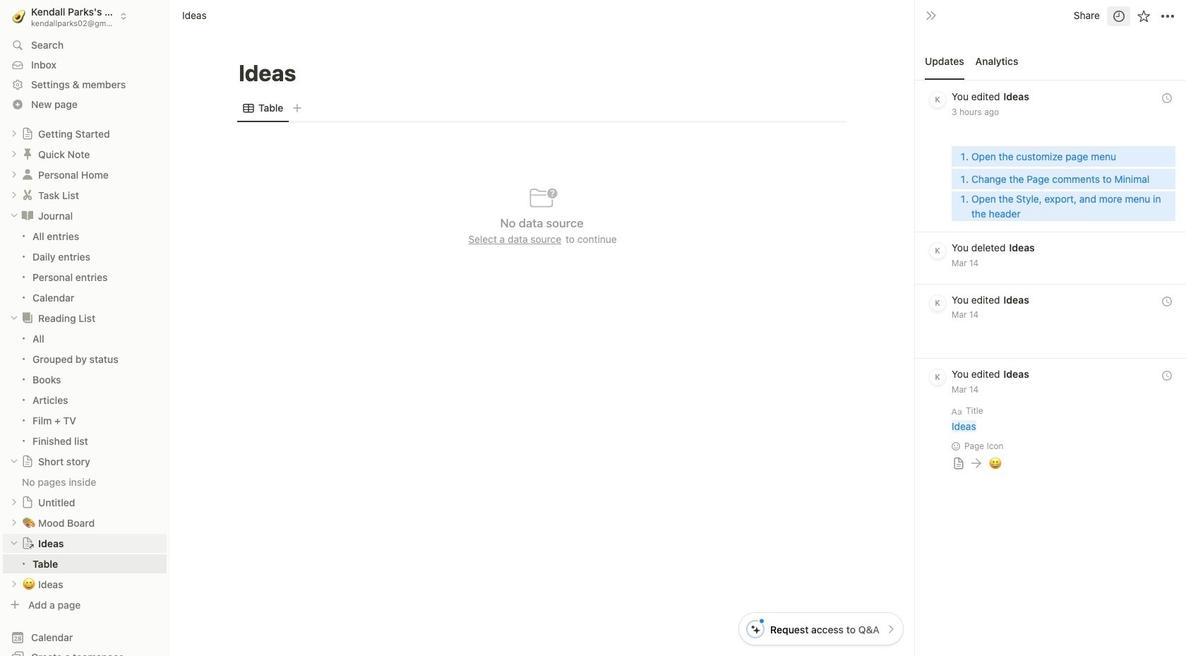 Task type: locate. For each thing, give the bounding box(es) containing it.
0 vertical spatial close image
[[10, 211, 18, 220]]

1 vertical spatial close image
[[10, 314, 18, 322]]

1 close image from the top
[[10, 211, 18, 220]]

tab list
[[237, 94, 847, 122]]

2 close image from the top
[[10, 314, 18, 322]]

updates image
[[1112, 9, 1126, 23]]

😀 image
[[990, 455, 1002, 471]]

1 vertical spatial open image
[[10, 150, 18, 158]]

group
[[0, 226, 170, 308], [0, 328, 170, 451]]

favorite image
[[1137, 9, 1151, 23]]

close image for 1st group from the bottom
[[10, 314, 18, 322]]

3 open image from the top
[[10, 498, 18, 507]]

0 vertical spatial group
[[0, 226, 170, 308]]

1 open image from the top
[[10, 129, 18, 138]]

1 vertical spatial view version for this update image
[[1163, 296, 1172, 306]]

🎨 image
[[23, 514, 35, 531]]

2 open image from the top
[[10, 191, 18, 199]]

1 view version for this update image from the top
[[1163, 93, 1172, 103]]

2 vertical spatial close image
[[10, 457, 18, 466]]

1 open image from the top
[[10, 170, 18, 179]]

view version for this update image
[[1163, 93, 1172, 103], [1163, 296, 1172, 306], [1163, 371, 1172, 381]]

2 vertical spatial view version for this update image
[[1163, 371, 1172, 381]]

feed
[[915, 81, 1187, 481]]

tab
[[237, 98, 289, 118]]

0 vertical spatial open image
[[10, 129, 18, 138]]

open image
[[10, 170, 18, 179], [10, 191, 18, 199], [10, 498, 18, 507], [10, 580, 18, 588]]

1 vertical spatial group
[[0, 328, 170, 451]]

close image
[[10, 539, 18, 548]]

close image
[[10, 211, 18, 220], [10, 314, 18, 322], [10, 457, 18, 466]]

close sidebar image
[[926, 10, 937, 21]]

2 vertical spatial open image
[[10, 519, 18, 527]]

change page icon image
[[21, 127, 34, 140], [20, 147, 35, 161], [20, 168, 35, 182], [20, 188, 35, 202], [20, 209, 35, 223], [20, 311, 35, 325], [21, 455, 34, 468], [21, 496, 34, 509], [21, 537, 34, 550]]

0 vertical spatial view version for this update image
[[1163, 93, 1172, 103]]

open image
[[10, 129, 18, 138], [10, 150, 18, 158], [10, 519, 18, 527]]



Task type: describe. For each thing, give the bounding box(es) containing it.
😀 image
[[23, 576, 35, 592]]

2 view version for this update image from the top
[[1163, 296, 1172, 306]]

2 group from the top
[[0, 328, 170, 451]]

2 open image from the top
[[10, 150, 18, 158]]

3 open image from the top
[[10, 519, 18, 527]]

close image for first group from the top
[[10, 211, 18, 220]]

1 group from the top
[[0, 226, 170, 308]]

3 close image from the top
[[10, 457, 18, 466]]

4 open image from the top
[[10, 580, 18, 588]]

🥑 image
[[12, 7, 26, 25]]

3 view version for this update image from the top
[[1163, 371, 1172, 381]]



Task type: vqa. For each thing, say whether or not it's contained in the screenshot.
comments Icon
no



